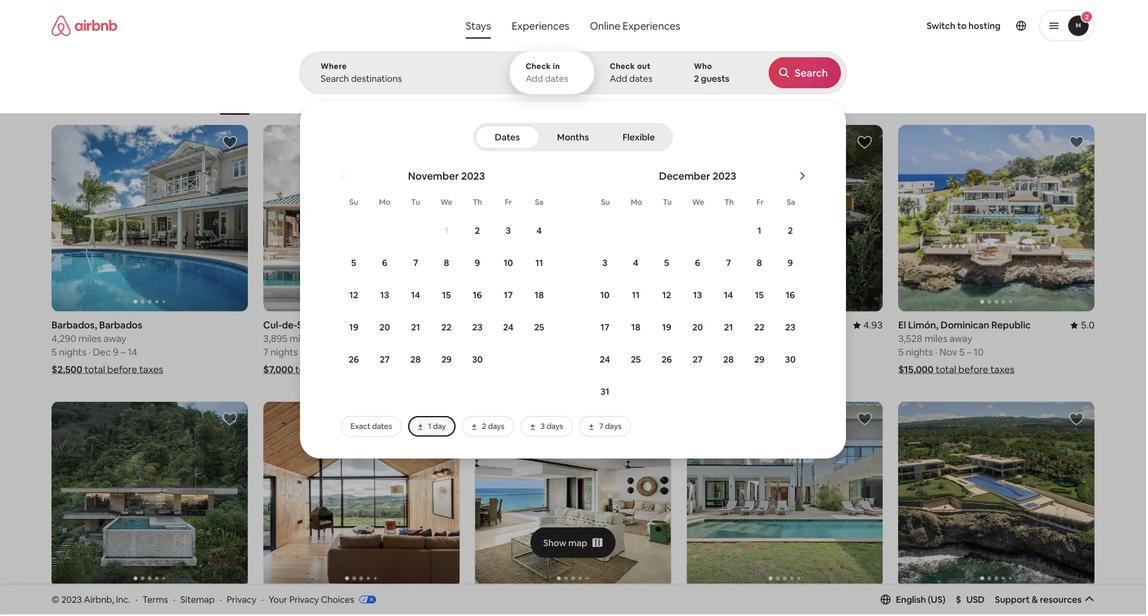 Task type: locate. For each thing, give the bounding box(es) containing it.
taxes inside cul-de-sac, st. martin 3,895 miles away 7 nights · $7,000 total before taxes
[[350, 363, 374, 376]]

4 before from the left
[[959, 363, 989, 376]]

0 horizontal spatial 2 button
[[462, 215, 493, 246]]

0 horizontal spatial 25 button
[[524, 312, 555, 343]]

0 horizontal spatial 3 button
[[493, 215, 524, 246]]

5 inside cambuí, brazil 6,710 miles away 5 nights $948
[[475, 346, 480, 358]]

2 miles from the left
[[290, 332, 313, 345]]

2 26 from the left
[[662, 354, 672, 365]]

0 horizontal spatial 15 button
[[431, 279, 462, 310]]

total right the $15,000
[[936, 363, 957, 376]]

add inside check in add dates
[[526, 73, 543, 84]]

18 button
[[524, 279, 555, 310], [620, 312, 651, 343]]

17 up cambuí,
[[504, 289, 513, 301]]

away right 3,528
[[950, 332, 973, 345]]

0 horizontal spatial 10 button
[[493, 247, 524, 278]]

1 horizontal spatial 28
[[723, 354, 734, 365]]

1 horizontal spatial 20 button
[[682, 312, 713, 343]]

add to wishlist: el limón, dominican republic image
[[1069, 135, 1084, 150]]

3 away from the left
[[737, 332, 759, 345]]

2 fr from the left
[[757, 197, 764, 207]]

11 button up "4.99 out of 5 average rating" image
[[620, 279, 651, 310]]

group
[[52, 64, 884, 115], [52, 125, 248, 311], [263, 125, 460, 311], [475, 125, 671, 311], [687, 125, 883, 311], [899, 125, 1095, 311], [52, 402, 248, 588], [263, 402, 460, 588], [475, 402, 671, 588], [687, 402, 883, 588], [899, 402, 1095, 588]]

0 horizontal spatial 20
[[379, 321, 390, 333]]

costa right beach,
[[779, 319, 806, 331]]

2 1 button from the left
[[744, 215, 775, 246]]

5 button up martin
[[338, 247, 369, 278]]

taxes inside santa teresa beach, costa rica 3,313 miles away 5 nights · nov 5 – 10 $3,000 total before taxes
[[775, 363, 799, 376]]

· down sac,
[[300, 346, 302, 358]]

1 horizontal spatial 12 button
[[651, 279, 682, 310]]

before
[[107, 363, 137, 376], [318, 363, 348, 376], [743, 363, 773, 376], [959, 363, 989, 376]]

5.0 out of 5 average rating image
[[436, 319, 460, 331], [1071, 319, 1095, 331]]

0 vertical spatial rica
[[808, 319, 827, 331]]

away inside cambuí, brazil 6,710 miles away 5 nights $948
[[525, 332, 547, 345]]

show
[[543, 537, 567, 548]]

1 27 from the left
[[380, 354, 390, 365]]

14 for 2nd 14 button from the left
[[724, 289, 733, 301]]

1 vertical spatial rica
[[133, 595, 152, 608]]

1 12 from the left
[[349, 289, 358, 301]]

3 for the left 3 button
[[506, 225, 511, 236]]

dates down 'in'
[[545, 73, 568, 84]]

· inside el limón, dominican republic 3,528 miles away 5 nights · nov 5 – 10 $15,000 total before taxes
[[935, 346, 938, 358]]

1 vertical spatial 3
[[602, 257, 608, 269]]

2 horizontal spatial 1
[[758, 225, 762, 236]]

1 13 from the left
[[380, 289, 389, 301]]

2 nov from the left
[[940, 346, 957, 358]]

· down teresa
[[724, 346, 726, 358]]

days down 31 button
[[605, 421, 622, 431]]

8
[[444, 257, 449, 269], [757, 257, 762, 269]]

23 right beach,
[[785, 321, 796, 333]]

29
[[441, 354, 452, 365], [754, 354, 765, 365]]

4 miles from the left
[[500, 332, 523, 345]]

5 away from the left
[[950, 332, 973, 345]]

brazil
[[515, 319, 539, 331]]

miles down teresa
[[711, 332, 734, 345]]

23 button up $948
[[462, 312, 493, 343]]

2 before from the left
[[318, 363, 348, 376]]

8 button
[[431, 247, 462, 278], [744, 247, 775, 278]]

homes right historical
[[738, 95, 763, 105]]

privacy left la at left bottom
[[227, 594, 256, 605]]

experiences button
[[501, 13, 580, 39]]

24 up 31 button
[[600, 354, 610, 365]]

18 button left 4.99
[[620, 312, 651, 343]]

1 horizontal spatial 24
[[600, 354, 610, 365]]

2 12 from the left
[[662, 289, 671, 301]]

0 horizontal spatial 13 button
[[369, 279, 400, 310]]

24
[[503, 321, 514, 333], [600, 354, 610, 365]]

2 nights from the left
[[271, 346, 298, 358]]

3,313
[[687, 332, 709, 345]]

miles down sac,
[[290, 332, 313, 345]]

1 taxes from the left
[[139, 363, 163, 376]]

2023 for ©
[[61, 594, 82, 605]]

online
[[590, 19, 621, 32]]

2023 right ©
[[61, 594, 82, 605]]

1 16 from the left
[[473, 289, 482, 301]]

7 button
[[400, 247, 431, 278], [713, 247, 744, 278]]

1 horizontal spatial 5.0 out of 5 average rating image
[[1071, 319, 1095, 331]]

1 horizontal spatial 28 button
[[713, 344, 744, 375]]

check inside check out add dates
[[610, 61, 635, 71]]

0 horizontal spatial costa
[[104, 595, 131, 608]]

0 horizontal spatial 26 button
[[338, 344, 369, 375]]

17 left "4.99 out of 5 average rating" image
[[601, 321, 609, 333]]

to
[[958, 20, 967, 32]]

3 button
[[493, 215, 524, 246], [590, 247, 620, 278]]

2 horizontal spatial 14
[[724, 289, 733, 301]]

12 button up 4.99
[[651, 279, 682, 310]]

2 horizontal spatial dates
[[629, 73, 653, 84]]

7 inside cul-de-sac, st. martin 3,895 miles away 7 nights · $7,000 total before taxes
[[263, 346, 269, 358]]

2 5.0 from the left
[[1081, 319, 1095, 331]]

1 22 from the left
[[441, 321, 452, 333]]

20 button right martin
[[369, 312, 400, 343]]

nights inside el limón, dominican republic 3,528 miles away 5 nights · nov 5 – 10 $15,000 total before taxes
[[906, 346, 933, 358]]

6 button
[[369, 247, 400, 278], [682, 247, 713, 278]]

19 left santa
[[662, 321, 671, 333]]

cabrera,
[[899, 595, 938, 608]]

· left 4.94
[[220, 594, 222, 605]]

1 horizontal spatial 5.0
[[1081, 319, 1095, 331]]

18 button up brazil
[[524, 279, 555, 310]]

dates inside check out add dates
[[629, 73, 653, 84]]

0 vertical spatial 25 button
[[524, 312, 555, 343]]

20
[[379, 321, 390, 333], [692, 321, 703, 333]]

cabrera, dominican republic
[[899, 595, 1030, 608]]

tu down december
[[663, 197, 672, 207]]

english
[[896, 594, 926, 605]]

3 total from the left
[[720, 363, 741, 376]]

1 horizontal spatial experiences
[[623, 19, 680, 32]]

0 horizontal spatial 28 button
[[400, 344, 431, 375]]

1 – from the left
[[121, 346, 126, 358]]

1 horizontal spatial 25 button
[[620, 344, 651, 375]]

dates
[[545, 73, 568, 84], [629, 73, 653, 84], [372, 421, 392, 431]]

17 for 17 button to the left
[[504, 289, 513, 301]]

0 horizontal spatial experiences
[[512, 19, 569, 32]]

2 6 button from the left
[[682, 247, 713, 278]]

rica left 4.93 out of 5 average rating image
[[808, 319, 827, 331]]

$3,000
[[687, 363, 718, 376]]

1 miles from the left
[[78, 332, 101, 345]]

18 for bottommost 18 button
[[631, 321, 641, 333]]

add inside check out add dates
[[610, 73, 627, 84]]

3 for the bottom 3 button
[[602, 257, 608, 269]]

4 taxes from the left
[[991, 363, 1015, 376]]

29 button down beach,
[[744, 344, 775, 375]]

0 horizontal spatial 23
[[472, 321, 483, 333]]

total right the $3,000
[[720, 363, 741, 376]]

23
[[472, 321, 483, 333], [785, 321, 796, 333]]

la calera, colombia
[[263, 595, 354, 608]]

1 vertical spatial 4 button
[[620, 247, 651, 278]]

0 horizontal spatial 4 button
[[524, 215, 555, 246]]

rica
[[808, 319, 827, 331], [133, 595, 152, 608]]

0 horizontal spatial 9
[[113, 346, 119, 358]]

22 left the 6,710
[[441, 321, 452, 333]]

martin
[[332, 319, 362, 331]]

0 horizontal spatial tu
[[411, 197, 420, 207]]

2023 right december
[[713, 169, 736, 182]]

calendar application
[[315, 155, 1146, 411]]

22
[[441, 321, 452, 333], [754, 321, 765, 333]]

1 5.0 from the left
[[446, 319, 460, 331]]

experiences up 'in'
[[512, 19, 569, 32]]

0 horizontal spatial 5 button
[[338, 247, 369, 278]]

2 inside dropdown button
[[1085, 13, 1089, 21]]

1 su from the left
[[349, 197, 358, 207]]

costa right , at the left of the page
[[104, 595, 131, 608]]

30 button down cambuí,
[[462, 344, 493, 375]]

stays tab panel
[[299, 52, 1146, 459]]

29 button
[[431, 344, 462, 375], [744, 344, 775, 375]]

2 2 button from the left
[[775, 215, 806, 246]]

0 horizontal spatial 21 button
[[400, 312, 431, 343]]

0 horizontal spatial 30 button
[[462, 344, 493, 375]]

11 button up brazil
[[524, 247, 555, 278]]

· left dec
[[88, 346, 91, 358]]

check for check in add dates
[[526, 61, 551, 71]]

0 horizontal spatial mo
[[379, 197, 390, 207]]

5 button up 4.99
[[651, 247, 682, 278]]

2 20 from the left
[[692, 321, 703, 333]]

2 add from the left
[[610, 73, 627, 84]]

6 for 2nd 6 "button" from the right
[[382, 257, 387, 269]]

before inside santa teresa beach, costa rica 3,313 miles away 5 nights · nov 5 – 10 $3,000 total before taxes
[[743, 363, 773, 376]]

away down beach,
[[737, 332, 759, 345]]

2 5.0 out of 5 average rating image from the left
[[1071, 319, 1095, 331]]

1 horizontal spatial tu
[[663, 197, 672, 207]]

add to wishlist: punta cana, dominican republic image
[[857, 411, 873, 427]]

0 vertical spatial republic
[[992, 319, 1031, 331]]

22 for second 22 button
[[754, 321, 765, 333]]

4 button
[[524, 215, 555, 246], [620, 247, 651, 278]]

1 1 button from the left
[[431, 215, 462, 246]]

before down beach,
[[743, 363, 773, 376]]

26 button down 4.99
[[651, 344, 682, 375]]

group for cambuí, brazil
[[475, 125, 671, 311]]

away down st.
[[315, 332, 337, 345]]

tab list inside stays tab panel
[[476, 123, 671, 151]]

1 horizontal spatial 13
[[693, 289, 702, 301]]

the-
[[533, 95, 548, 105]]

26 button down martin
[[338, 344, 369, 375]]

1 horizontal spatial 30 button
[[775, 344, 806, 375]]

away down brazil
[[525, 332, 547, 345]]

privacy inside 'link'
[[289, 594, 319, 605]]

we down "december 2023"
[[692, 197, 704, 207]]

28
[[410, 354, 421, 365], [723, 354, 734, 365]]

off-
[[519, 95, 533, 105]]

·
[[88, 346, 91, 358], [300, 346, 302, 358], [724, 346, 726, 358], [935, 346, 938, 358], [135, 594, 137, 605], [173, 594, 175, 605], [220, 594, 222, 605], [262, 594, 264, 605]]

20 left teresa
[[692, 321, 703, 333]]

2 – from the left
[[755, 346, 760, 358]]

costa
[[779, 319, 806, 331], [104, 595, 131, 608]]

1 vertical spatial republic
[[991, 595, 1030, 608]]

5 nights from the left
[[906, 346, 933, 358]]

check inside check in add dates
[[526, 61, 551, 71]]

total right $7,000
[[295, 363, 316, 376]]

· inside barbados, barbados 4,290 miles away 5 nights · dec 9 – 14 $2,500 total before taxes
[[88, 346, 91, 358]]

days right add to wishlist: la calera, colombia icon
[[488, 421, 505, 431]]

add to wishlist: uvita, osa , costa rica image
[[222, 411, 238, 427]]

rica right inc.
[[133, 595, 152, 608]]

experiences up out
[[623, 19, 680, 32]]

0 horizontal spatial 18
[[535, 289, 544, 301]]

0 horizontal spatial 11 button
[[524, 247, 555, 278]]

dominican inside el limón, dominican republic 3,528 miles away 5 nights · nov 5 – 10 $15,000 total before taxes
[[941, 319, 990, 331]]

english (us)
[[896, 594, 946, 605]]

we down the november 2023
[[441, 197, 453, 207]]

limón,
[[908, 319, 939, 331]]

4
[[537, 225, 542, 236], [633, 257, 639, 269]]

16 up cambuí,
[[473, 289, 482, 301]]

27
[[380, 354, 390, 365], [693, 354, 703, 365]]

22 button left the 6,710
[[431, 312, 462, 343]]

nights down the 6,710
[[482, 346, 510, 358]]

16 button
[[462, 279, 493, 310], [775, 279, 806, 310]]

21
[[411, 321, 420, 333], [724, 321, 733, 333]]

1 22 button from the left
[[431, 312, 462, 343]]

1 horizontal spatial days
[[547, 421, 563, 431]]

16 button up cambuí,
[[462, 279, 493, 310]]

dates for check in add dates
[[545, 73, 568, 84]]

25 button down "4.99 out of 5 average rating" image
[[620, 344, 651, 375]]

2 total from the left
[[295, 363, 316, 376]]

– inside el limón, dominican republic 3,528 miles away 5 nights · nov 5 – 10 $15,000 total before taxes
[[967, 346, 972, 358]]

2 horizontal spatial –
[[967, 346, 972, 358]]

out
[[637, 61, 651, 71]]

– inside barbados, barbados 4,290 miles away 5 nights · dec 9 – 14 $2,500 total before taxes
[[121, 346, 126, 358]]

2023 for november
[[461, 169, 485, 182]]

19 right st.
[[349, 321, 358, 333]]

total inside el limón, dominican republic 3,528 miles away 5 nights · nov 5 – 10 $15,000 total before taxes
[[936, 363, 957, 376]]

0 horizontal spatial 7 button
[[400, 247, 431, 278]]

before inside cul-de-sac, st. martin 3,895 miles away 7 nights · $7,000 total before taxes
[[318, 363, 348, 376]]

nights down 4,290
[[59, 346, 86, 358]]

4.94 out of 5 average rating image
[[218, 595, 248, 608]]

dates inside check in add dates
[[545, 73, 568, 84]]

terms · sitemap · privacy ·
[[143, 594, 264, 605]]

miles down brazil
[[500, 332, 523, 345]]

16 button up beach,
[[775, 279, 806, 310]]

dates right exact
[[372, 421, 392, 431]]

dates down out
[[629, 73, 653, 84]]

away
[[104, 332, 126, 345], [315, 332, 337, 345], [737, 332, 759, 345], [525, 332, 547, 345], [950, 332, 973, 345]]

17 button left "4.99 out of 5 average rating" image
[[590, 312, 620, 343]]

miles inside barbados, barbados 4,290 miles away 5 nights · dec 9 – 14 $2,500 total before taxes
[[78, 332, 101, 345]]

0 horizontal spatial 21
[[411, 321, 420, 333]]

1 button for november 2023
[[431, 215, 462, 246]]

away down barbados
[[104, 332, 126, 345]]

1 vertical spatial 24
[[600, 354, 610, 365]]

miles up dec
[[78, 332, 101, 345]]

5 miles from the left
[[925, 332, 948, 345]]

nights down 3,895
[[271, 346, 298, 358]]

0 horizontal spatial check
[[526, 61, 551, 71]]

nights down 3,528
[[906, 346, 933, 358]]

1 21 from the left
[[411, 321, 420, 333]]

0 vertical spatial 18 button
[[524, 279, 555, 310]]

1 6 from the left
[[382, 257, 387, 269]]

1 20 button from the left
[[369, 312, 400, 343]]

2 away from the left
[[315, 332, 337, 345]]

0 horizontal spatial 8
[[444, 257, 449, 269]]

check left 'in'
[[526, 61, 551, 71]]

5.0 for el limón, dominican republic 3,528 miles away 5 nights · nov 5 – 10 $15,000 total before taxes
[[1081, 319, 1095, 331]]

24 left brazil
[[503, 321, 514, 333]]

1 horizontal spatial 21 button
[[713, 312, 744, 343]]

1 horizontal spatial sa
[[787, 197, 795, 207]]

5.0 out of 5 average rating image for cul-de-sac, st. martin 3,895 miles away 7 nights · $7,000 total before taxes
[[436, 319, 460, 331]]

sa
[[535, 197, 544, 207], [787, 197, 795, 207]]

before right the $15,000
[[959, 363, 989, 376]]

19
[[349, 321, 358, 333], [662, 321, 671, 333]]

0 horizontal spatial –
[[121, 346, 126, 358]]

0 vertical spatial 25
[[534, 321, 544, 333]]

1 vertical spatial 11 button
[[620, 279, 651, 310]]

costa inside santa teresa beach, costa rica 3,313 miles away 5 nights · nov 5 – 10 $3,000 total before taxes
[[779, 319, 806, 331]]

9
[[475, 257, 480, 269], [788, 257, 793, 269], [113, 346, 119, 358]]

0 vertical spatial 24 button
[[493, 312, 524, 343]]

1 nights from the left
[[59, 346, 86, 358]]

· down limón, at the bottom of the page
[[935, 346, 938, 358]]

th down the november 2023
[[473, 197, 482, 207]]

1 tu from the left
[[411, 197, 420, 207]]

nights inside barbados, barbados 4,290 miles away 5 nights · dec 9 – 14 $2,500 total before taxes
[[59, 346, 86, 358]]

1 button for december 2023
[[744, 215, 775, 246]]

18 up brazil
[[535, 289, 544, 301]]

check out add dates
[[610, 61, 653, 84]]

4.99
[[652, 319, 671, 331]]

30 button down beach,
[[775, 344, 806, 375]]

22 button right santa
[[744, 312, 775, 343]]

0 horizontal spatial 2023
[[61, 594, 82, 605]]

el
[[899, 319, 906, 331]]

1 horizontal spatial 5 button
[[651, 247, 682, 278]]

14 for first 14 button
[[411, 289, 420, 301]]

1 vertical spatial 25
[[631, 354, 641, 365]]

2 8 from the left
[[757, 257, 762, 269]]

su
[[349, 197, 358, 207], [601, 197, 610, 207]]

1 horizontal spatial homes
[[738, 95, 763, 105]]

none search field containing stays
[[299, 0, 1146, 459]]

privacy link
[[227, 594, 256, 605]]

0 horizontal spatial homes
[[600, 95, 625, 105]]

1 horizontal spatial rica
[[808, 319, 827, 331]]

1 horizontal spatial 17
[[601, 321, 609, 333]]

2 23 from the left
[[785, 321, 796, 333]]

1 total from the left
[[84, 363, 105, 376]]

before inside barbados, barbados 4,290 miles away 5 nights · dec 9 – 14 $2,500 total before taxes
[[107, 363, 137, 376]]

before down dec
[[107, 363, 137, 376]]

grid
[[548, 95, 563, 105]]

20 right martin
[[379, 321, 390, 333]]

la
[[263, 595, 274, 608]]

tab list
[[476, 123, 671, 151]]

1 horizontal spatial 2023
[[461, 169, 485, 182]]

2 days
[[482, 421, 505, 431]]

2023 right november at the left of the page
[[461, 169, 485, 182]]

what can we help you find? tab list
[[456, 13, 580, 39]]

2 30 button from the left
[[775, 344, 806, 375]]

dates for check out add dates
[[629, 73, 653, 84]]

1 horizontal spatial –
[[755, 346, 760, 358]]

2 27 button from the left
[[682, 344, 713, 375]]

0 horizontal spatial 17 button
[[493, 279, 524, 310]]

2 tu from the left
[[663, 197, 672, 207]]

1 horizontal spatial 20
[[692, 321, 703, 333]]

1 away from the left
[[104, 332, 126, 345]]

None search field
[[299, 0, 1146, 459]]

homes
[[738, 95, 763, 105], [600, 95, 625, 105]]

1 horizontal spatial 6
[[695, 257, 700, 269]]

12 up martin
[[349, 289, 358, 301]]

tab list containing dates
[[476, 123, 671, 151]]

18 left "4.99 out of 5 average rating" image
[[631, 321, 641, 333]]

2 19 from the left
[[662, 321, 671, 333]]

20 for 1st 20 button from the right
[[692, 321, 703, 333]]

0 horizontal spatial 27 button
[[369, 344, 400, 375]]

1 6 button from the left
[[369, 247, 400, 278]]

17 button
[[493, 279, 524, 310], [590, 312, 620, 343]]

5 button
[[338, 247, 369, 278], [651, 247, 682, 278]]

20 button left teresa
[[682, 312, 713, 343]]

guests
[[701, 73, 730, 84]]

experiences
[[512, 19, 569, 32], [623, 19, 680, 32]]

0 horizontal spatial 6
[[382, 257, 387, 269]]

1 fr from the left
[[505, 197, 512, 207]]

1 vertical spatial 17
[[601, 321, 609, 333]]

1 horizontal spatial 6 button
[[682, 247, 713, 278]]

1 horizontal spatial th
[[725, 197, 734, 207]]

days left 7 days
[[547, 421, 563, 431]]

1 horizontal spatial su
[[601, 197, 610, 207]]

3 – from the left
[[967, 346, 972, 358]]

2
[[1085, 13, 1089, 21], [694, 73, 699, 84], [475, 225, 480, 236], [788, 225, 793, 236], [482, 421, 486, 431]]

2 check from the left
[[610, 61, 635, 71]]

santa teresa beach, costa rica 3,313 miles away 5 nights · nov 5 – 10 $3,000 total before taxes
[[687, 319, 827, 376]]

1 days from the left
[[488, 421, 505, 431]]

19 for first 19 button from the right
[[662, 321, 671, 333]]

2 we from the left
[[692, 197, 704, 207]]

3 miles from the left
[[711, 332, 734, 345]]

0 horizontal spatial 30
[[472, 354, 483, 365]]

2 21 button from the left
[[713, 312, 744, 343]]

nov inside santa teresa beach, costa rica 3,313 miles away 5 nights · nov 5 – 10 $3,000 total before taxes
[[728, 346, 746, 358]]

18
[[535, 289, 544, 301], [631, 321, 641, 333]]

1 before from the left
[[107, 363, 137, 376]]

add to wishlist: barbados, barbados image
[[222, 135, 238, 150]]

1 2 button from the left
[[462, 215, 493, 246]]

2 horizontal spatial 2023
[[713, 169, 736, 182]]

0 horizontal spatial 25
[[534, 321, 544, 333]]

26 down 4.99
[[662, 354, 672, 365]]

1 horizontal spatial 2 button
[[775, 215, 806, 246]]

nights inside santa teresa beach, costa rica 3,313 miles away 5 nights · nov 5 – 10 $3,000 total before taxes
[[694, 346, 722, 358]]

miles inside cambuí, brazil 6,710 miles away 5 nights $948
[[500, 332, 523, 345]]

1 26 button from the left
[[338, 344, 369, 375]]

1 horizontal spatial add
[[610, 73, 627, 84]]

23 button right teresa
[[775, 312, 806, 343]]

rica for uvita, osa , costa rica
[[133, 595, 152, 608]]

0 horizontal spatial 18 button
[[524, 279, 555, 310]]

de-
[[282, 319, 297, 331]]

18 for the left 18 button
[[535, 289, 544, 301]]

3 days
[[541, 421, 563, 431]]

add up "tiny homes" on the right of page
[[610, 73, 627, 84]]

$ usd
[[956, 594, 985, 605]]

3,895
[[263, 332, 287, 345]]

1 horizontal spatial 26
[[662, 354, 672, 365]]

add
[[526, 73, 543, 84], [610, 73, 627, 84]]

16 up santa teresa beach, costa rica 3,313 miles away 5 nights · nov 5 – 10 $3,000 total before taxes
[[786, 289, 795, 301]]

0 horizontal spatial fr
[[505, 197, 512, 207]]

fr
[[505, 197, 512, 207], [757, 197, 764, 207]]

1 experiences from the left
[[512, 19, 569, 32]]

1 horizontal spatial privacy
[[289, 594, 319, 605]]

19 button right st.
[[338, 312, 369, 343]]

1 horizontal spatial costa
[[779, 319, 806, 331]]

1 horizontal spatial 16
[[786, 289, 795, 301]]

29 down beach,
[[754, 354, 765, 365]]

13 button
[[369, 279, 400, 310], [682, 279, 713, 310]]

12 button up martin
[[338, 279, 369, 310]]

2 horizontal spatial 3
[[602, 257, 608, 269]]

1 horizontal spatial 13 button
[[682, 279, 713, 310]]

rica inside santa teresa beach, costa rica 3,313 miles away 5 nights · nov 5 – 10 $3,000 total before taxes
[[808, 319, 827, 331]]

23 up $948
[[472, 321, 483, 333]]

total inside barbados, barbados 4,290 miles away 5 nights · dec 9 – 14 $2,500 total before taxes
[[84, 363, 105, 376]]

24 button up 31 button
[[590, 344, 620, 375]]

1 we from the left
[[441, 197, 453, 207]]

republic inside el limón, dominican republic 3,528 miles away 5 nights · nov 5 – 10 $15,000 total before taxes
[[992, 319, 1031, 331]]

1 add from the left
[[526, 73, 543, 84]]

12 up 4.99
[[662, 289, 671, 301]]

29 left $948
[[441, 354, 452, 365]]

4.93
[[864, 319, 883, 331]]

days for 7 days
[[605, 421, 622, 431]]

check left out
[[610, 61, 635, 71]]

1 vertical spatial 3 button
[[590, 247, 620, 278]]

9 button
[[462, 247, 493, 278], [775, 247, 806, 278]]

2 days from the left
[[547, 421, 563, 431]]

1 horizontal spatial 9 button
[[775, 247, 806, 278]]

0 horizontal spatial su
[[349, 197, 358, 207]]

1 20 from the left
[[379, 321, 390, 333]]

1 5.0 out of 5 average rating image from the left
[[436, 319, 460, 331]]

colombia
[[310, 595, 354, 608]]

29 button left $948
[[431, 344, 462, 375]]

1 30 from the left
[[472, 354, 483, 365]]

total down dec
[[84, 363, 105, 376]]

2 button for november 2023
[[462, 215, 493, 246]]

26 down martin
[[349, 354, 359, 365]]

miles down limón, at the bottom of the page
[[925, 332, 948, 345]]

24 button up $948
[[493, 312, 524, 343]]

november 2023
[[408, 169, 485, 182]]

4 total from the left
[[936, 363, 957, 376]]



Task type: vqa. For each thing, say whether or not it's contained in the screenshot.
Browse
no



Task type: describe. For each thing, give the bounding box(es) containing it.
2 27 from the left
[[693, 354, 703, 365]]

check in add dates
[[526, 61, 568, 84]]

2 th from the left
[[725, 197, 734, 207]]

inc.
[[116, 594, 130, 605]]

2 su from the left
[[601, 197, 610, 207]]

add to wishlist: cabrera, dominican republic image
[[1069, 411, 1084, 427]]

2 15 button from the left
[[744, 279, 775, 310]]

cul-
[[263, 319, 282, 331]]

1 vertical spatial dominican
[[940, 595, 989, 608]]

1 sa from the left
[[535, 197, 544, 207]]

resources
[[1040, 594, 1082, 605]]

months
[[557, 131, 589, 143]]

total inside santa teresa beach, costa rica 3,313 miles away 5 nights · nov 5 – 10 $3,000 total before taxes
[[720, 363, 741, 376]]

check for check out add dates
[[610, 61, 635, 71]]

total inside cul-de-sac, st. martin 3,895 miles away 7 nights · $7,000 total before taxes
[[295, 363, 316, 376]]

in
[[553, 61, 560, 71]]

nov inside el limón, dominican republic 3,528 miles away 5 nights · nov 5 – 10 $15,000 total before taxes
[[940, 346, 957, 358]]

december 2023
[[659, 169, 736, 182]]

tiny homes
[[584, 95, 625, 105]]

1 27 button from the left
[[369, 344, 400, 375]]

your
[[269, 594, 287, 605]]

group for santa teresa beach, costa rica
[[687, 125, 883, 311]]

1 29 button from the left
[[431, 344, 462, 375]]

0 vertical spatial 10 button
[[493, 247, 524, 278]]

0 vertical spatial 11 button
[[524, 247, 555, 278]]

5.0 out of 5 average rating image for el limón, dominican republic 3,528 miles away 5 nights · nov 5 – 10 $15,000 total before taxes
[[1071, 319, 1095, 331]]

2 30 from the left
[[785, 354, 796, 365]]

group for cul-de-sac, st. martin
[[263, 125, 460, 311]]

1 28 button from the left
[[400, 344, 431, 375]]

2 20 button from the left
[[682, 312, 713, 343]]

2 7 button from the left
[[713, 247, 744, 278]]

2 sa from the left
[[787, 197, 795, 207]]

1 23 button from the left
[[462, 312, 493, 343]]

flexible
[[623, 131, 655, 143]]

2 12 button from the left
[[651, 279, 682, 310]]

tiny
[[584, 95, 599, 105]]

2 inside who 2 guests
[[694, 73, 699, 84]]

historical homes
[[702, 95, 763, 105]]

barbados
[[99, 319, 142, 331]]

profile element
[[702, 0, 1095, 52]]

· left your
[[262, 594, 264, 605]]

away inside santa teresa beach, costa rica 3,313 miles away 5 nights · nov 5 – 10 $3,000 total before taxes
[[737, 332, 759, 345]]

– inside santa teresa beach, costa rica 3,313 miles away 5 nights · nov 5 – 10 $3,000 total before taxes
[[755, 346, 760, 358]]

taxes inside el limón, dominican republic 3,528 miles away 5 nights · nov 5 – 10 $15,000 total before taxes
[[991, 363, 1015, 376]]

add to wishlist: cambuí, brazil image
[[646, 135, 661, 150]]

days for 2 days
[[488, 421, 505, 431]]

2 vertical spatial 3
[[541, 421, 545, 431]]

exact dates
[[351, 421, 392, 431]]

santa
[[687, 319, 713, 331]]

3,528
[[899, 332, 923, 345]]

group for el limón, dominican republic
[[899, 125, 1095, 311]]

add for check out add dates
[[610, 73, 627, 84]]

group for la calera, colombia
[[263, 402, 460, 588]]

add to wishlist: santa teresa beach, costa rica image
[[857, 135, 873, 150]]

online experiences link
[[580, 13, 691, 39]]

osa
[[80, 595, 98, 608]]

0 horizontal spatial 1
[[428, 421, 431, 431]]

1 horizontal spatial 9
[[475, 257, 480, 269]]

2 29 button from the left
[[744, 344, 775, 375]]

9 inside barbados, barbados 4,290 miles away 5 nights · dec 9 – 14 $2,500 total before taxes
[[113, 346, 119, 358]]

1 th from the left
[[473, 197, 482, 207]]

2 23 button from the left
[[775, 312, 806, 343]]

2 8 button from the left
[[744, 247, 775, 278]]

uvita,
[[52, 595, 78, 608]]

12 for 2nd 12 button from right
[[349, 289, 358, 301]]

cambuí,
[[475, 319, 513, 331]]

december
[[659, 169, 711, 182]]

31
[[601, 386, 610, 397]]

who 2 guests
[[694, 61, 730, 84]]

23 for second the 23 button
[[785, 321, 796, 333]]

1 vertical spatial 10 button
[[590, 279, 620, 310]]

group for cabrera, dominican republic
[[899, 402, 1095, 588]]

mansions
[[388, 95, 422, 105]]

· right terms
[[173, 594, 175, 605]]

experiences inside button
[[512, 19, 569, 32]]

2023 for december
[[713, 169, 736, 182]]

exact
[[351, 421, 371, 431]]

&
[[1032, 594, 1038, 605]]

away inside barbados, barbados 4,290 miles away 5 nights · dec 9 – 14 $2,500 total before taxes
[[104, 332, 126, 345]]

flexible button
[[607, 126, 671, 149]]

barbados,
[[52, 319, 97, 331]]

beach,
[[747, 319, 777, 331]]

away inside el limón, dominican republic 3,528 miles away 5 nights · nov 5 – 10 $15,000 total before taxes
[[950, 332, 973, 345]]

6,710
[[475, 332, 497, 345]]

rica for santa teresa beach, costa rica 3,313 miles away 5 nights · nov 5 – 10 $3,000 total before taxes
[[808, 319, 827, 331]]

off-the-grid
[[519, 95, 563, 105]]

12 for 1st 12 button from right
[[662, 289, 671, 301]]

1 15 button from the left
[[431, 279, 462, 310]]

sac,
[[297, 319, 316, 331]]

homes for tiny homes
[[600, 95, 625, 105]]

4.93 out of 5 average rating image
[[853, 319, 883, 331]]

costa for beach,
[[779, 319, 806, 331]]

1 horizontal spatial 4 button
[[620, 247, 651, 278]]

nights inside cambuí, brazil 6,710 miles away 5 nights $948
[[482, 346, 510, 358]]

sitemap
[[180, 594, 215, 605]]

2 26 button from the left
[[651, 344, 682, 375]]

trending
[[647, 95, 680, 105]]

amazing views
[[444, 95, 498, 105]]

2 19 button from the left
[[651, 312, 682, 343]]

2 29 from the left
[[754, 354, 765, 365]]

14 inside barbados, barbados 4,290 miles away 5 nights · dec 9 – 14 $2,500 total before taxes
[[128, 346, 137, 358]]

$7,000
[[263, 363, 293, 376]]

1 for december 2023
[[758, 225, 762, 236]]

· inside santa teresa beach, costa rica 3,313 miles away 5 nights · nov 5 – 10 $3,000 total before taxes
[[724, 346, 726, 358]]

0 horizontal spatial dates
[[372, 421, 392, 431]]

4,290
[[52, 332, 76, 345]]

2 5 button from the left
[[651, 247, 682, 278]]

1 privacy from the left
[[227, 594, 256, 605]]

· right inc.
[[135, 594, 137, 605]]

2 13 button from the left
[[682, 279, 713, 310]]

stays
[[466, 19, 491, 32]]

1 9 button from the left
[[462, 247, 493, 278]]

uvita, osa , costa rica
[[52, 595, 152, 608]]

2 9 button from the left
[[775, 247, 806, 278]]

1 19 button from the left
[[338, 312, 369, 343]]

show map
[[543, 537, 587, 548]]

hosting
[[969, 20, 1001, 32]]

©
[[52, 594, 59, 605]]

2 15 from the left
[[755, 289, 764, 301]]

22 for 1st 22 button from the left
[[441, 321, 452, 333]]

2 22 button from the left
[[744, 312, 775, 343]]

add for check in add dates
[[526, 73, 543, 84]]

before inside el limón, dominican republic 3,528 miles away 5 nights · nov 5 – 10 $15,000 total before taxes
[[959, 363, 989, 376]]

display total before taxes switch
[[1061, 82, 1084, 97]]

november
[[408, 169, 459, 182]]

usd
[[967, 594, 985, 605]]

cul-de-sac, st. martin 3,895 miles away 7 nights · $7,000 total before taxes
[[263, 319, 374, 376]]

1 29 from the left
[[441, 354, 452, 365]]

2 button
[[1039, 10, 1095, 41]]

1 30 button from the left
[[462, 344, 493, 375]]

group for uvita, osa , costa rica
[[52, 402, 248, 588]]

10 inside el limón, dominican republic 3,528 miles away 5 nights · nov 5 – 10 $15,000 total before taxes
[[974, 346, 984, 358]]

1 horizontal spatial 11 button
[[620, 279, 651, 310]]

skiing
[[791, 95, 812, 105]]

your privacy choices
[[269, 594, 354, 605]]

months button
[[542, 126, 604, 149]]

switch to hosting
[[927, 20, 1001, 32]]

support
[[995, 594, 1030, 605]]

1 horizontal spatial 11
[[632, 289, 640, 301]]

1 16 button from the left
[[462, 279, 493, 310]]

2 16 from the left
[[786, 289, 795, 301]]

stays button
[[456, 13, 501, 39]]

1 12 button from the left
[[338, 279, 369, 310]]

1 7 button from the left
[[400, 247, 431, 278]]

$2,500
[[52, 363, 82, 376]]

6 for 1st 6 "button" from right
[[695, 257, 700, 269]]

who
[[694, 61, 712, 71]]

19 for 1st 19 button from left
[[349, 321, 358, 333]]

0 vertical spatial 4
[[537, 225, 542, 236]]

add to wishlist: la calera, colombia image
[[434, 411, 449, 427]]

5.0 for cul-de-sac, st. martin 3,895 miles away 7 nights · $7,000 total before taxes
[[446, 319, 460, 331]]

1 21 button from the left
[[400, 312, 431, 343]]

2 21 from the left
[[724, 321, 733, 333]]

english (us) button
[[881, 594, 946, 605]]

2 experiences from the left
[[623, 19, 680, 32]]

1 8 button from the left
[[431, 247, 462, 278]]

taxes inside barbados, barbados 4,290 miles away 5 nights · dec 9 – 14 $2,500 total before taxes
[[139, 363, 163, 376]]

cambuí, brazil 6,710 miles away 5 nights $948
[[475, 319, 547, 376]]

Where field
[[321, 73, 489, 84]]

miles inside cul-de-sac, st. martin 3,895 miles away 7 nights · $7,000 total before taxes
[[290, 332, 313, 345]]

20 for first 20 button from left
[[379, 321, 390, 333]]

costa for ,
[[104, 595, 131, 608]]

day
[[433, 421, 446, 431]]

2 14 button from the left
[[713, 279, 744, 310]]

1 horizontal spatial 25
[[631, 354, 641, 365]]

$15,000
[[899, 363, 934, 376]]

1 for november 2023
[[445, 225, 449, 236]]

1 mo from the left
[[379, 197, 390, 207]]

$948
[[475, 363, 498, 376]]

5 inside barbados, barbados 4,290 miles away 5 nights · dec 9 – 14 $2,500 total before taxes
[[52, 346, 57, 358]]

1 8 from the left
[[444, 257, 449, 269]]

houseboats
[[840, 95, 884, 105]]

1 26 from the left
[[349, 354, 359, 365]]

1 vertical spatial 18 button
[[620, 312, 651, 343]]

2 13 from the left
[[693, 289, 702, 301]]

© 2023 airbnb, inc. ·
[[52, 594, 137, 605]]

historical
[[702, 95, 737, 105]]

barbados, barbados 4,290 miles away 5 nights · dec 9 – 14 $2,500 total before taxes
[[52, 319, 163, 376]]

(us)
[[928, 594, 946, 605]]

dec
[[93, 346, 111, 358]]

days for 3 days
[[547, 421, 563, 431]]

0 horizontal spatial 24 button
[[493, 312, 524, 343]]

sitemap link
[[180, 594, 215, 605]]

1 horizontal spatial 4
[[633, 257, 639, 269]]

teresa
[[715, 319, 745, 331]]

homes for historical homes
[[738, 95, 763, 105]]

calera,
[[276, 595, 308, 608]]

0 horizontal spatial 11
[[535, 257, 543, 269]]

online experiences
[[590, 19, 680, 32]]

miles inside santa teresa beach, costa rica 3,313 miles away 5 nights · nov 5 – 10 $3,000 total before taxes
[[711, 332, 734, 345]]

2 button for december 2023
[[775, 215, 806, 246]]

st.
[[318, 319, 330, 331]]

1 5 button from the left
[[338, 247, 369, 278]]

17 for the bottom 17 button
[[601, 321, 609, 333]]

rooms
[[279, 95, 304, 105]]

1 13 button from the left
[[369, 279, 400, 310]]

support & resources
[[995, 594, 1082, 605]]

1 14 button from the left
[[400, 279, 431, 310]]

10 inside santa teresa beach, costa rica 3,313 miles away 5 nights · nov 5 – 10 $3,000 total before taxes
[[762, 346, 772, 358]]

1 28 from the left
[[410, 354, 421, 365]]

group for barbados, barbados
[[52, 125, 248, 311]]

4.94
[[228, 595, 248, 608]]

1 vertical spatial 17 button
[[590, 312, 620, 343]]

amazing
[[444, 95, 476, 105]]

23 for 2nd the 23 button from the right
[[472, 321, 483, 333]]

miles inside el limón, dominican republic 3,528 miles away 5 nights · nov 5 – 10 $15,000 total before taxes
[[925, 332, 948, 345]]

1 horizontal spatial 24 button
[[590, 344, 620, 375]]

terms link
[[143, 594, 168, 605]]

0 horizontal spatial 24
[[503, 321, 514, 333]]

2 horizontal spatial 9
[[788, 257, 793, 269]]

,
[[100, 595, 102, 608]]

$
[[956, 594, 961, 605]]

· inside cul-de-sac, st. martin 3,895 miles away 7 nights · $7,000 total before taxes
[[300, 346, 302, 358]]

group containing amazing views
[[52, 64, 884, 115]]

1 15 from the left
[[442, 289, 451, 301]]

7 days
[[599, 421, 622, 431]]

choices
[[321, 594, 354, 605]]

2 28 from the left
[[723, 354, 734, 365]]

nights inside cul-de-sac, st. martin 3,895 miles away 7 nights · $7,000 total before taxes
[[271, 346, 298, 358]]

2 28 button from the left
[[713, 344, 744, 375]]

dates button
[[476, 126, 539, 149]]

1 vertical spatial 25 button
[[620, 344, 651, 375]]

4.99 out of 5 average rating image
[[642, 319, 671, 331]]

2 16 button from the left
[[775, 279, 806, 310]]

support & resources button
[[995, 594, 1095, 605]]

away inside cul-de-sac, st. martin 3,895 miles away 7 nights · $7,000 total before taxes
[[315, 332, 337, 345]]

switch
[[927, 20, 956, 32]]

2 mo from the left
[[631, 197, 642, 207]]



